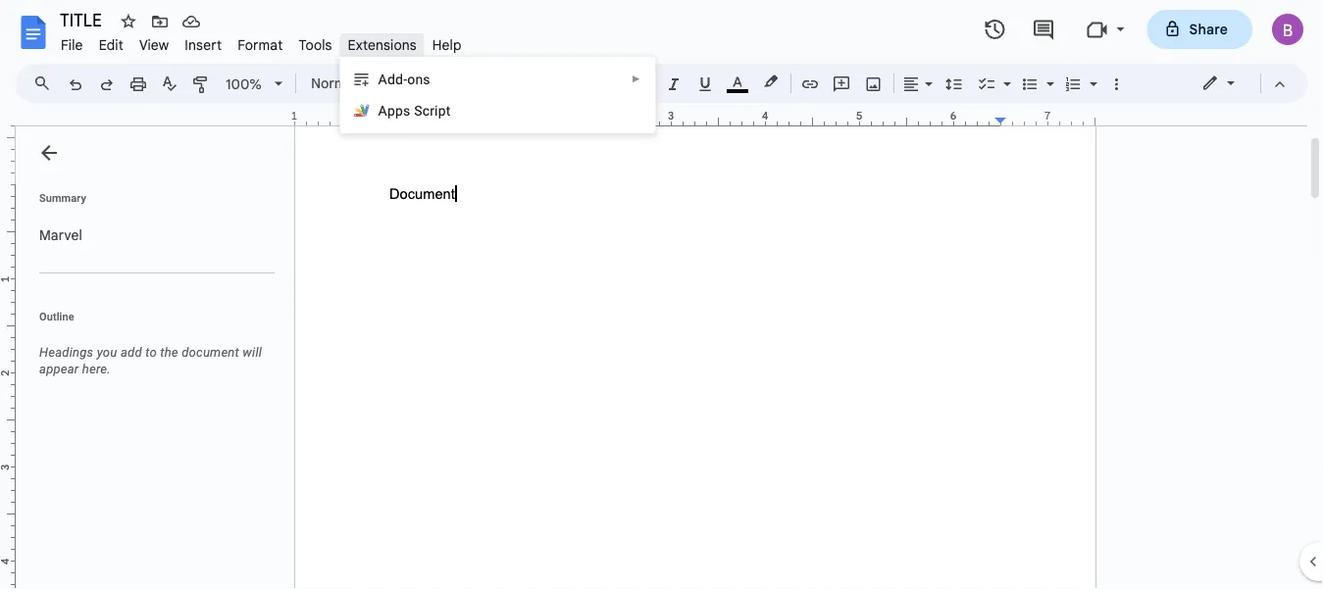 Task type: vqa. For each thing, say whether or not it's contained in the screenshot.
Tara Schultz image
no



Task type: locate. For each thing, give the bounding box(es) containing it.
application
[[0, 0, 1324, 590]]

Zoom field
[[218, 70, 291, 99]]

add-ons a element
[[378, 71, 436, 87]]

normal text
[[311, 75, 387, 92]]

format menu item
[[230, 33, 291, 56]]

styles list. normal text selected. option
[[311, 70, 390, 97]]

view
[[139, 36, 169, 53]]

Rename text field
[[53, 8, 113, 31]]

headings you add to the document will appear here.
[[39, 345, 262, 377]]

document outline element
[[16, 127, 283, 590]]

insert
[[185, 36, 222, 53]]

menu bar containing file
[[53, 26, 470, 58]]

menu bar
[[53, 26, 470, 58]]

headings
[[39, 345, 94, 360]]

extensions menu item
[[340, 33, 425, 56]]

insert image image
[[863, 70, 885, 97]]

menu inside application
[[340, 57, 656, 133]]

outline
[[39, 311, 74, 323]]

menu
[[340, 57, 656, 133]]

edit
[[99, 36, 124, 53]]

format
[[238, 36, 283, 53]]

menu containing a
[[340, 57, 656, 133]]

help
[[432, 36, 462, 53]]

file menu item
[[53, 33, 91, 56]]

view menu item
[[131, 33, 177, 56]]

outline heading
[[16, 309, 283, 337]]

you
[[97, 345, 117, 360]]

file
[[61, 36, 83, 53]]

apps script e element
[[378, 103, 457, 119]]

left margin image
[[295, 111, 394, 126]]

ons
[[407, 71, 430, 87]]

top margin image
[[0, 91, 15, 190]]

share button
[[1147, 10, 1253, 49]]

main toolbar
[[58, 0, 1132, 245]]

1
[[291, 109, 298, 123]]

help menu item
[[425, 33, 470, 56]]

text
[[361, 75, 387, 92]]

right margin image
[[996, 111, 1095, 126]]

summary
[[39, 192, 86, 204]]



Task type: describe. For each thing, give the bounding box(es) containing it.
document
[[182, 345, 239, 360]]

summary heading
[[39, 190, 86, 206]]

menu bar banner
[[0, 0, 1324, 590]]

marvel
[[39, 227, 82, 244]]

Menus field
[[25, 70, 68, 97]]

tools menu item
[[291, 33, 340, 56]]

add
[[121, 345, 142, 360]]

align & indent image
[[901, 70, 923, 97]]

appear
[[39, 362, 79, 377]]

to
[[145, 345, 157, 360]]

mode and view toolbar
[[1187, 64, 1296, 103]]

Star checkbox
[[115, 8, 142, 35]]

extensions
[[348, 36, 417, 53]]

here.
[[82, 362, 111, 377]]

the
[[160, 345, 178, 360]]

apps
[[378, 103, 411, 119]]

apps script
[[378, 103, 451, 119]]

menu bar inside menu bar banner
[[53, 26, 470, 58]]

edit menu item
[[91, 33, 131, 56]]

summary element
[[29, 216, 275, 255]]

line & paragraph spacing image
[[943, 70, 966, 97]]

tools
[[299, 36, 332, 53]]

share
[[1190, 21, 1228, 38]]

application containing share
[[0, 0, 1324, 590]]

insert menu item
[[177, 33, 230, 56]]

will
[[243, 345, 262, 360]]

►
[[632, 74, 641, 85]]

a dd-ons
[[378, 71, 430, 87]]

dd-
[[388, 71, 407, 87]]

normal
[[311, 75, 358, 92]]

script
[[414, 103, 451, 119]]

a
[[378, 71, 388, 87]]

text color image
[[727, 70, 749, 93]]

highlight color image
[[760, 70, 782, 93]]

Zoom text field
[[221, 71, 268, 98]]



